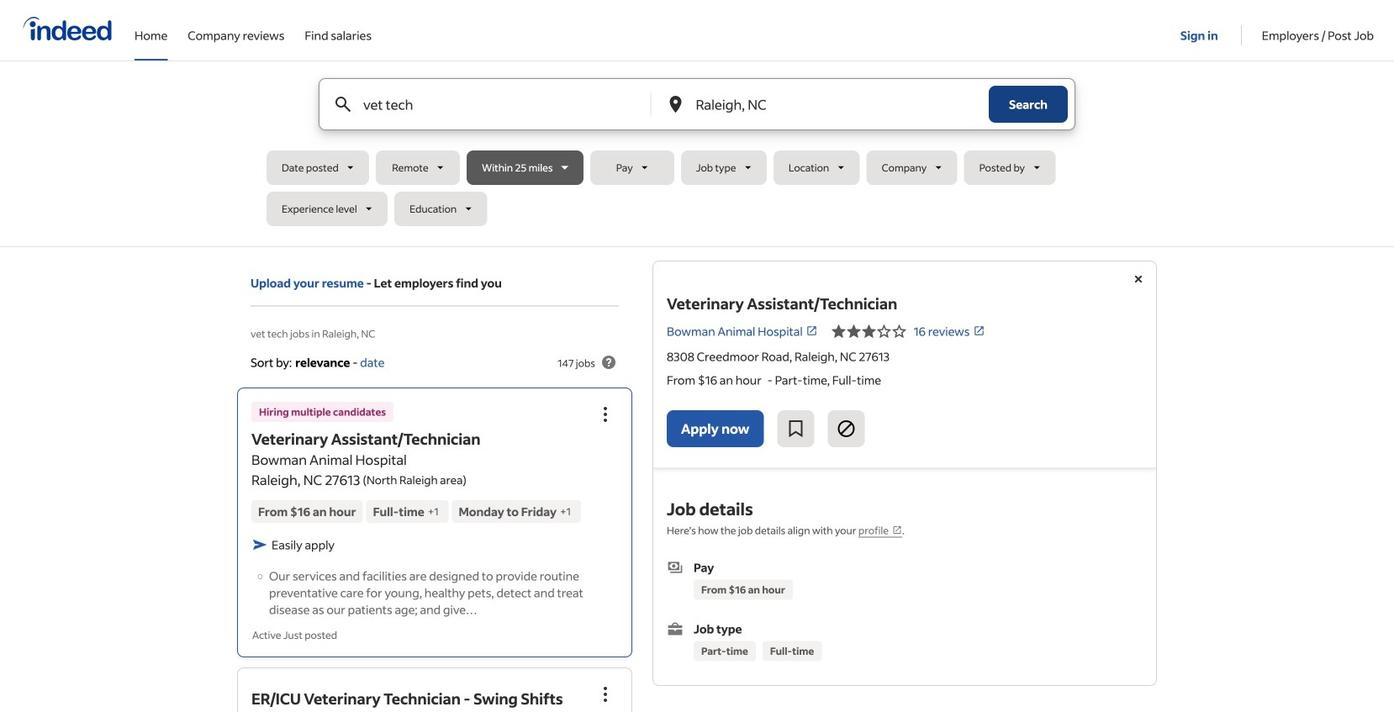 Task type: locate. For each thing, give the bounding box(es) containing it.
job actions for er/icu veterinary technician - swing shifts is collapsed image
[[595, 685, 616, 705]]

not interested image
[[836, 419, 857, 439]]

3 out of 5 stars image
[[832, 321, 907, 341]]

job actions for veterinary assistant/technician is collapsed image
[[595, 404, 616, 425]]

save this job image
[[786, 419, 806, 439]]

3 out of 5 stars. link to 16 reviews company ratings (opens in a new tab) image
[[973, 325, 985, 337]]

search: Job title, keywords, or company text field
[[360, 79, 623, 130]]

Edit location text field
[[693, 79, 955, 130]]

None search field
[[267, 78, 1128, 233]]



Task type: vqa. For each thing, say whether or not it's contained in the screenshot.
4 out of 5 stars image
no



Task type: describe. For each thing, give the bounding box(es) containing it.
bowman animal hospital (opens in a new tab) image
[[806, 325, 818, 337]]

job preferences (opens in a new window) image
[[892, 525, 902, 535]]

help icon image
[[599, 352, 619, 373]]

close job details image
[[1129, 269, 1149, 289]]



